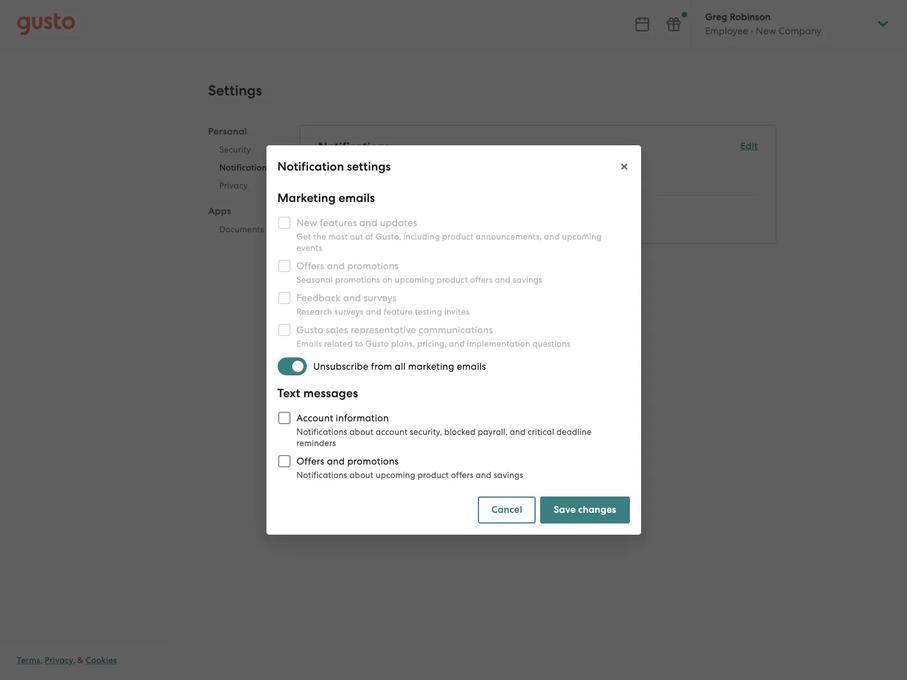 Task type: vqa. For each thing, say whether or not it's contained in the screenshot.
the and
yes



Task type: describe. For each thing, give the bounding box(es) containing it.
changes
[[579, 504, 617, 516]]

emails related to gusto plans, pricing, and implementation questions
[[297, 339, 571, 349]]

research surveys and feature testing invites
[[297, 307, 470, 317]]

settings
[[208, 82, 262, 99]]

and up cancel
[[476, 471, 492, 481]]

emails
[[297, 339, 322, 349]]

emails for the notification settings dialog
[[339, 191, 375, 206]]

2 vertical spatial emails
[[457, 361, 487, 372]]

save changes button
[[541, 497, 630, 524]]

information
[[336, 413, 389, 424]]

reminders
[[297, 439, 336, 449]]

most
[[329, 232, 348, 242]]

settings
[[347, 159, 391, 174]]

get the most out of gusto, including product announcements, and upcoming events
[[297, 232, 602, 253]]

0 vertical spatial promotions
[[335, 275, 381, 285]]

of
[[366, 232, 374, 242]]

unsubscribe from all marketing emails
[[314, 361, 487, 372]]

notifications up settings
[[319, 140, 390, 154]]

notifications down security "link"
[[220, 163, 271, 173]]

cookies
[[86, 656, 117, 666]]

2 , from the left
[[73, 656, 75, 666]]

notification settings dialog
[[266, 145, 642, 535]]

gusto navigation element
[[0, 48, 168, 93]]

personal
[[208, 126, 247, 138]]

gusto
[[366, 339, 389, 349]]

seasonal promotions on upcoming product offers and savings
[[297, 275, 543, 285]]

marketing emails for the notification settings dialog
[[278, 191, 375, 206]]

and down announcements,
[[495, 275, 511, 285]]

blocked
[[445, 427, 476, 437]]

offers and promotions
[[297, 456, 399, 467]]

unsubscribe
[[314, 361, 369, 372]]

none
[[319, 217, 343, 229]]

text messages
[[278, 386, 359, 401]]

notification
[[278, 159, 344, 174]]

account
[[376, 427, 408, 437]]

documents link
[[208, 221, 282, 239]]

privacy inside group
[[220, 181, 248, 191]]

security,
[[410, 427, 443, 437]]

product inside the get the most out of gusto, including product announcements, and upcoming events
[[443, 232, 474, 242]]

get
[[297, 232, 311, 242]]

seasonal
[[297, 275, 333, 285]]

deadline
[[557, 427, 592, 437]]

announcements,
[[476, 232, 542, 242]]

plans,
[[391, 339, 415, 349]]

on
[[383, 275, 393, 285]]

text messages element
[[319, 203, 759, 230]]

security
[[220, 145, 251, 155]]

gusto,
[[376, 232, 402, 242]]

1 vertical spatial savings
[[494, 471, 524, 481]]

terms link
[[17, 656, 40, 666]]

Unsubscribe from all marketing emails checkbox
[[278, 354, 314, 379]]

Account information checkbox
[[272, 406, 297, 431]]

to
[[355, 339, 363, 349]]

research
[[297, 307, 333, 317]]

notifications down "offers"
[[297, 471, 348, 481]]

marketing
[[409, 361, 455, 372]]

payroll,
[[478, 427, 508, 437]]



Task type: locate. For each thing, give the bounding box(es) containing it.
0 vertical spatial product
[[443, 232, 474, 242]]

and down text messages element
[[545, 232, 560, 242]]

notification settings
[[278, 159, 391, 174]]

marketing emails for text messages element
[[319, 162, 398, 174]]

marketing for the notification settings dialog
[[278, 191, 336, 206]]

related
[[324, 339, 353, 349]]

offers down notifications about account security, blocked payroll, and critical deadline reminders
[[451, 471, 474, 481]]

edit
[[741, 140, 759, 152]]

marketing emails up text messages none
[[319, 162, 398, 174]]

messages for text messages
[[304, 386, 359, 401]]

1 horizontal spatial privacy link
[[208, 177, 282, 195]]

all
[[395, 361, 406, 372]]

0 vertical spatial offers
[[471, 275, 493, 285]]

about for information
[[350, 427, 374, 437]]

testing
[[415, 307, 443, 317]]

1 vertical spatial marketing
[[278, 191, 336, 206]]

about down the information
[[350, 427, 374, 437]]

notifications about account security, blocked payroll, and critical deadline reminders
[[297, 427, 592, 449]]

promotions
[[335, 275, 381, 285], [348, 456, 399, 467]]

marketing emails up none
[[278, 191, 375, 206]]

savings down announcements,
[[513, 275, 543, 285]]

1 vertical spatial privacy
[[45, 656, 73, 666]]

text up account information option
[[278, 386, 301, 401]]

1 vertical spatial product
[[437, 275, 468, 285]]

text for text messages none
[[319, 203, 337, 215]]

0 horizontal spatial text
[[278, 386, 301, 401]]

1 vertical spatial messages
[[304, 386, 359, 401]]

product up invites
[[437, 275, 468, 285]]

security link
[[208, 141, 282, 159]]

privacy left &
[[45, 656, 73, 666]]

out
[[350, 232, 364, 242]]

1 about from the top
[[350, 427, 374, 437]]

account information
[[297, 413, 389, 424]]

invites
[[445, 307, 470, 317]]

account menu element
[[691, 0, 891, 48]]

privacy link left &
[[45, 656, 73, 666]]

1 horizontal spatial text
[[319, 203, 337, 215]]

emails inside notifications group
[[368, 162, 398, 174]]

1 vertical spatial promotions
[[348, 456, 399, 467]]

&
[[78, 656, 84, 666]]

and inside notifications about account security, blocked payroll, and critical deadline reminders
[[510, 427, 526, 437]]

marketing emails
[[319, 162, 398, 174], [278, 191, 375, 206]]

and left critical
[[510, 427, 526, 437]]

1 vertical spatial offers
[[451, 471, 474, 481]]

critical
[[528, 427, 555, 437]]

marketing up text messages none
[[319, 162, 366, 174]]

1 vertical spatial text
[[278, 386, 301, 401]]

privacy
[[220, 181, 248, 191], [45, 656, 73, 666]]

surveys
[[335, 307, 364, 317]]

savings up cancel
[[494, 471, 524, 481]]

upcoming down account
[[376, 471, 416, 481]]

offers
[[297, 456, 325, 467]]

0 vertical spatial about
[[350, 427, 374, 437]]

privacy link down security "link"
[[208, 177, 282, 195]]

0 horizontal spatial ,
[[40, 656, 43, 666]]

account
[[297, 413, 334, 424]]

product
[[443, 232, 474, 242], [437, 275, 468, 285], [418, 471, 449, 481]]

and inside the get the most out of gusto, including product announcements, and upcoming events
[[545, 232, 560, 242]]

notifications up reminders
[[297, 427, 348, 437]]

documents
[[220, 225, 264, 235]]

1 vertical spatial privacy link
[[45, 656, 73, 666]]

0 vertical spatial messages
[[340, 203, 384, 215]]

product right including
[[443, 232, 474, 242]]

feature
[[384, 307, 413, 317]]

0 vertical spatial privacy
[[220, 181, 248, 191]]

0 vertical spatial marketing
[[319, 162, 366, 174]]

upcoming
[[563, 232, 602, 242], [395, 275, 435, 285], [376, 471, 416, 481]]

terms , privacy , & cookies
[[17, 656, 117, 666]]

upcoming inside the get the most out of gusto, including product announcements, and upcoming events
[[563, 232, 602, 242]]

0 vertical spatial savings
[[513, 275, 543, 285]]

text
[[319, 203, 337, 215], [278, 386, 301, 401]]

pricing,
[[418, 339, 447, 349]]

upcoming down text messages element
[[563, 232, 602, 242]]

group containing personal
[[208, 125, 282, 242]]

home image
[[17, 13, 75, 35]]

1 horizontal spatial privacy
[[220, 181, 248, 191]]

1 vertical spatial marketing emails
[[278, 191, 375, 206]]

marketing
[[319, 162, 366, 174], [278, 191, 336, 206]]

and right pricing,
[[449, 339, 465, 349]]

0 vertical spatial marketing emails
[[319, 162, 398, 174]]

edit link
[[741, 140, 759, 152]]

the
[[314, 232, 327, 242]]

terms
[[17, 656, 40, 666]]

0 horizontal spatial privacy
[[45, 656, 73, 666]]

,
[[40, 656, 43, 666], [73, 656, 75, 666]]

text inside the notification settings dialog
[[278, 386, 301, 401]]

about down offers and promotions
[[350, 471, 374, 481]]

2 about from the top
[[350, 471, 374, 481]]

notifications link
[[208, 159, 282, 177]]

and right "offers"
[[327, 456, 345, 467]]

cancel button
[[478, 497, 536, 524]]

notifications inside notifications about account security, blocked payroll, and critical deadline reminders
[[297, 427, 348, 437]]

messages inside text messages none
[[340, 203, 384, 215]]

marketing inside the notification settings dialog
[[278, 191, 336, 206]]

promotions down account
[[348, 456, 399, 467]]

emails
[[368, 162, 398, 174], [339, 191, 375, 206], [457, 361, 487, 372]]

Offers and promotions checkbox
[[272, 449, 297, 474]]

list containing marketing emails
[[319, 162, 759, 230]]

save changes
[[554, 504, 617, 516]]

text for text messages
[[278, 386, 301, 401]]

questions
[[533, 339, 571, 349]]

promotions left on
[[335, 275, 381, 285]]

0 vertical spatial text
[[319, 203, 337, 215]]

notifications about upcoming product offers and savings
[[297, 471, 524, 481]]

upcoming right on
[[395, 275, 435, 285]]

events
[[297, 243, 323, 253]]

messages
[[340, 203, 384, 215], [304, 386, 359, 401]]

about
[[350, 427, 374, 437], [350, 471, 374, 481]]

messages inside the notification settings dialog
[[304, 386, 359, 401]]

1 vertical spatial about
[[350, 471, 374, 481]]

product down notifications about account security, blocked payroll, and critical deadline reminders
[[418, 471, 449, 481]]

save
[[554, 504, 576, 516]]

marketing inside notifications group
[[319, 162, 366, 174]]

text up none
[[319, 203, 337, 215]]

marketing emails inside notifications group
[[319, 162, 398, 174]]

1 vertical spatial upcoming
[[395, 275, 435, 285]]

notifications
[[319, 140, 390, 154], [220, 163, 271, 173], [297, 427, 348, 437], [297, 471, 348, 481]]

list
[[319, 162, 759, 230]]

1 , from the left
[[40, 656, 43, 666]]

2 vertical spatial upcoming
[[376, 471, 416, 481]]

messages up account information
[[304, 386, 359, 401]]

apps
[[208, 206, 231, 217]]

from
[[371, 361, 393, 372]]

cancel
[[492, 504, 523, 516]]

0 vertical spatial emails
[[368, 162, 398, 174]]

and left feature
[[366, 307, 382, 317]]

marketing emails inside the notification settings dialog
[[278, 191, 375, 206]]

1 vertical spatial emails
[[339, 191, 375, 206]]

2 vertical spatial product
[[418, 471, 449, 481]]

marketing for text messages element
[[319, 162, 366, 174]]

messages up out
[[340, 203, 384, 215]]

offers down the get the most out of gusto, including product announcements, and upcoming events
[[471, 275, 493, 285]]

about for and
[[350, 471, 374, 481]]

0 vertical spatial upcoming
[[563, 232, 602, 242]]

marketing emails element
[[319, 162, 759, 196]]

0 vertical spatial privacy link
[[208, 177, 282, 195]]

privacy link
[[208, 177, 282, 195], [45, 656, 73, 666]]

including
[[404, 232, 440, 242]]

0 horizontal spatial privacy link
[[45, 656, 73, 666]]

notifications group
[[319, 139, 759, 230]]

privacy down notifications link
[[220, 181, 248, 191]]

messages for text messages none
[[340, 203, 384, 215]]

implementation
[[467, 339, 531, 349]]

1 horizontal spatial ,
[[73, 656, 75, 666]]

and
[[545, 232, 560, 242], [495, 275, 511, 285], [366, 307, 382, 317], [449, 339, 465, 349], [510, 427, 526, 437], [327, 456, 345, 467], [476, 471, 492, 481]]

savings
[[513, 275, 543, 285], [494, 471, 524, 481]]

cookies button
[[86, 654, 117, 668]]

offers
[[471, 275, 493, 285], [451, 471, 474, 481]]

group
[[208, 125, 282, 242]]

about inside notifications about account security, blocked payroll, and critical deadline reminders
[[350, 427, 374, 437]]

text inside text messages none
[[319, 203, 337, 215]]

text messages none
[[319, 203, 384, 229]]

marketing down the notification
[[278, 191, 336, 206]]

emails for text messages element
[[368, 162, 398, 174]]



